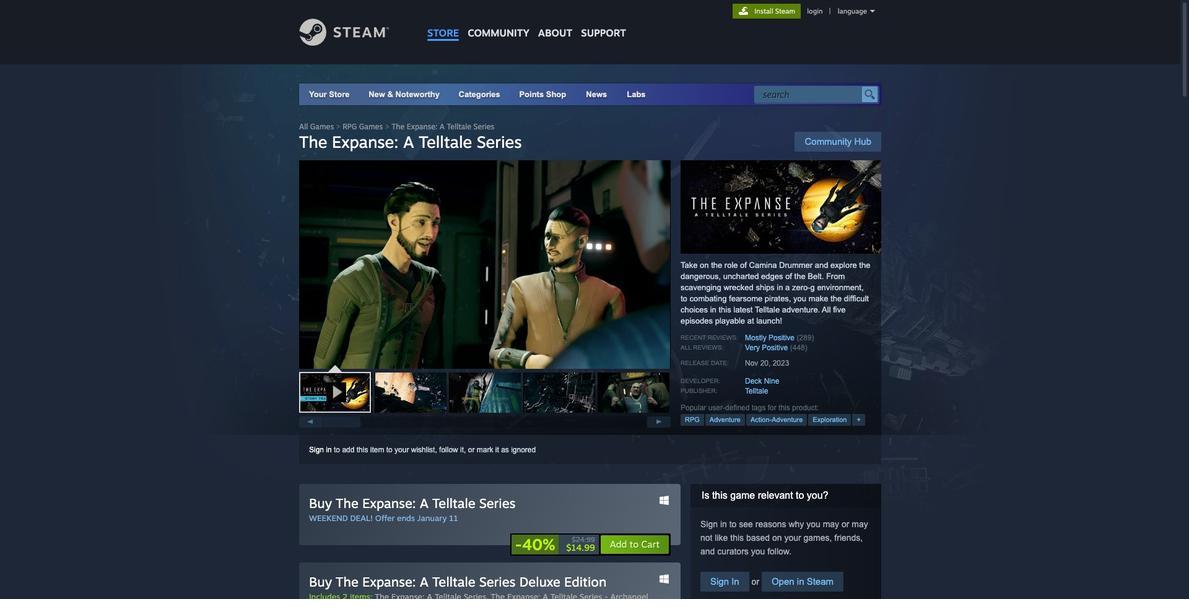 Task type: vqa. For each thing, say whether or not it's contained in the screenshot.
choices
yes



Task type: locate. For each thing, give the bounding box(es) containing it.
0 horizontal spatial adventure
[[710, 416, 741, 424]]

steam right open at the right bottom of page
[[807, 577, 834, 587]]

belt.
[[808, 272, 824, 281]]

0 horizontal spatial all
[[299, 122, 308, 131]]

the left role
[[711, 261, 723, 270]]

steam
[[776, 7, 796, 15], [807, 577, 834, 587]]

1 vertical spatial of
[[786, 272, 793, 281]]

to up choices
[[681, 294, 688, 304]]

a inside the buy the expanse: a telltale series weekend deal! offer ends january 11
[[420, 496, 429, 512]]

1 horizontal spatial and
[[815, 261, 829, 270]]

in for sign in to add this item to your wishlist, follow it, or mark it as ignored
[[326, 446, 332, 455]]

2 vertical spatial or
[[750, 578, 762, 587]]

noteworthy
[[396, 90, 440, 99]]

your
[[395, 446, 409, 455], [785, 534, 802, 543]]

why
[[789, 520, 805, 530]]

your
[[309, 90, 327, 99]]

the up zero-
[[795, 272, 806, 281]]

2 buy from the top
[[309, 574, 332, 591]]

sign for sign in to add this item to your wishlist, follow it, or mark it as ignored
[[309, 446, 324, 455]]

wrecked
[[724, 283, 754, 292]]

playable
[[716, 317, 746, 326]]

1 vertical spatial all
[[822, 306, 831, 315]]

sign left add
[[309, 446, 324, 455]]

and inside 'sign in to see reasons why you may or may not like this based on your games, friends, and curators you follow.'
[[701, 547, 715, 557]]

and up the belt.
[[815, 261, 829, 270]]

buy inside the buy the expanse: a telltale series weekend deal! offer ends january 11
[[309, 496, 332, 512]]

tags
[[752, 404, 766, 413]]

rpg right all games link in the top of the page
[[343, 122, 357, 131]]

>
[[336, 122, 341, 131], [385, 122, 390, 131]]

1 vertical spatial buy
[[309, 574, 332, 591]]

rpg down the popular
[[685, 416, 700, 424]]

positive down mostly positive (289)
[[762, 344, 788, 353]]

in
[[732, 577, 740, 587]]

1 vertical spatial your
[[785, 534, 802, 543]]

> right rpg games link
[[385, 122, 390, 131]]

sign left the in
[[711, 577, 729, 587]]

1 vertical spatial on
[[773, 534, 782, 543]]

on up 'dangerous,'
[[700, 261, 709, 270]]

points shop link
[[510, 84, 576, 105]]

this up curators
[[731, 534, 744, 543]]

camina
[[750, 261, 777, 270]]

1 horizontal spatial or
[[750, 578, 762, 587]]

store
[[329, 90, 350, 99]]

2023
[[773, 359, 790, 368]]

your left wishlist,
[[395, 446, 409, 455]]

2 vertical spatial you
[[752, 547, 766, 557]]

telltale
[[447, 122, 472, 131], [419, 132, 472, 152], [755, 306, 780, 315], [745, 387, 769, 396], [433, 496, 476, 512], [433, 574, 476, 591]]

to inside 'sign in to see reasons why you may or may not like this based on your games, friends, and curators you follow.'
[[730, 520, 737, 530]]

in right open at the right bottom of page
[[797, 577, 805, 587]]

1 horizontal spatial steam
[[807, 577, 834, 587]]

1 horizontal spatial on
[[773, 534, 782, 543]]

this inside take on the role of camina drummer and explore the dangerous, uncharted edges of the belt. from scavenging wrecked ships in a zero-g environment, to combating fearsome pirates, you make the difficult choices in this latest telltale adventure. all five episodes playable at launch!
[[719, 306, 732, 315]]

this up playable
[[719, 306, 732, 315]]

&
[[388, 90, 393, 99]]

ships
[[756, 283, 775, 292]]

or
[[468, 446, 475, 455], [842, 520, 850, 530], [750, 578, 762, 587]]

your store
[[309, 90, 350, 99]]

games
[[310, 122, 334, 131], [359, 122, 383, 131]]

2 horizontal spatial or
[[842, 520, 850, 530]]

games,
[[804, 534, 833, 543]]

$24.99 $14.99
[[567, 536, 595, 553]]

telltale inside take on the role of camina drummer and explore the dangerous, uncharted edges of the belt. from scavenging wrecked ships in a zero-g environment, to combating fearsome pirates, you make the difficult choices in this latest telltale adventure. all five episodes playable at launch!
[[755, 306, 780, 315]]

None search field
[[754, 86, 879, 103]]

2 adventure from the left
[[772, 416, 803, 424]]

or up friends, on the right of page
[[842, 520, 850, 530]]

mark
[[477, 446, 494, 455]]

your down why
[[785, 534, 802, 543]]

in
[[777, 283, 784, 292], [711, 306, 717, 315], [326, 446, 332, 455], [721, 520, 727, 530], [797, 577, 805, 587]]

0 horizontal spatial rpg
[[343, 122, 357, 131]]

1 horizontal spatial rpg
[[685, 416, 700, 424]]

positive
[[769, 334, 795, 343], [762, 344, 788, 353]]

0 horizontal spatial >
[[336, 122, 341, 131]]

ignored
[[511, 446, 536, 455]]

to right add
[[630, 539, 639, 551]]

this inside 'sign in to see reasons why you may or may not like this based on your games, friends, and curators you follow.'
[[731, 534, 744, 543]]

0 horizontal spatial games
[[310, 122, 334, 131]]

support link
[[577, 0, 631, 42]]

sign for sign in
[[711, 577, 729, 587]]

to left see
[[730, 520, 737, 530]]

1 vertical spatial rpg
[[685, 416, 700, 424]]

open in steam
[[772, 577, 834, 587]]

1 vertical spatial reviews:
[[694, 345, 724, 351]]

1 may from the left
[[823, 520, 840, 530]]

the inside the buy the expanse: a telltale series weekend deal! offer ends january 11
[[336, 496, 359, 512]]

2 vertical spatial sign
[[711, 577, 729, 587]]

1 adventure from the left
[[710, 416, 741, 424]]

in inside 'sign in to see reasons why you may or may not like this based on your games, friends, and curators you follow.'
[[721, 520, 727, 530]]

curators
[[718, 547, 749, 557]]

pirates,
[[765, 294, 792, 304]]

this
[[719, 306, 732, 315], [779, 404, 791, 413], [357, 446, 368, 455], [713, 491, 728, 501], [731, 534, 744, 543]]

1 games from the left
[[310, 122, 334, 131]]

buy for buy the expanse: a telltale series weekend deal! offer ends january 11
[[309, 496, 332, 512]]

like
[[715, 534, 728, 543]]

reviews:
[[708, 335, 738, 341], [694, 345, 724, 351]]

telltale link
[[745, 387, 769, 396]]

rpg
[[343, 122, 357, 131], [685, 416, 700, 424]]

0 vertical spatial your
[[395, 446, 409, 455]]

it,
[[460, 446, 466, 455]]

positive for mostly positive
[[769, 334, 795, 343]]

labs
[[627, 90, 646, 99]]

on up follow.
[[773, 534, 782, 543]]

0 vertical spatial all
[[299, 122, 308, 131]]

11
[[449, 514, 458, 524]]

reasons
[[756, 520, 787, 530]]

community hub
[[805, 136, 872, 147]]

you down based
[[752, 547, 766, 557]]

1 buy from the top
[[309, 496, 332, 512]]

all for all reviews:
[[681, 345, 692, 351]]

add
[[610, 539, 627, 551]]

0 vertical spatial sign
[[309, 446, 324, 455]]

steam right install in the top right of the page
[[776, 7, 796, 15]]

1 horizontal spatial may
[[852, 520, 869, 530]]

games down new
[[359, 122, 383, 131]]

positive for very positive
[[762, 344, 788, 353]]

0 vertical spatial of
[[741, 261, 747, 270]]

news
[[586, 90, 607, 99]]

2 games from the left
[[359, 122, 383, 131]]

0 vertical spatial steam
[[776, 7, 796, 15]]

0 horizontal spatial and
[[701, 547, 715, 557]]

points shop
[[520, 90, 567, 99]]

see
[[739, 520, 753, 530]]

to left add
[[334, 446, 340, 455]]

0 vertical spatial on
[[700, 261, 709, 270]]

action-adventure
[[751, 416, 803, 424]]

1 horizontal spatial all
[[681, 345, 692, 351]]

positive up very positive (448)
[[769, 334, 795, 343]]

0 horizontal spatial may
[[823, 520, 840, 530]]

0 vertical spatial and
[[815, 261, 829, 270]]

expanse:
[[407, 122, 438, 131], [332, 132, 399, 152], [362, 496, 416, 512], [362, 574, 416, 591]]

may up friends, on the right of page
[[852, 520, 869, 530]]

login
[[808, 7, 823, 15]]

0 vertical spatial rpg
[[343, 122, 357, 131]]

reviews: down the 'recent reviews:'
[[694, 345, 724, 351]]

0 vertical spatial or
[[468, 446, 475, 455]]

> right all games link in the top of the page
[[336, 122, 341, 131]]

2 vertical spatial all
[[681, 345, 692, 351]]

series inside the buy the expanse: a telltale series weekend deal! offer ends january 11
[[479, 496, 516, 512]]

adventure down for
[[772, 416, 803, 424]]

all for all games > rpg games > the expanse: a telltale series
[[299, 122, 308, 131]]

from
[[827, 272, 845, 281]]

in left add
[[326, 446, 332, 455]]

deck
[[745, 377, 762, 386]]

1 vertical spatial and
[[701, 547, 715, 557]]

steam inside 'account menu' navigation
[[776, 7, 796, 15]]

buy
[[309, 496, 332, 512], [309, 574, 332, 591]]

1 vertical spatial sign
[[701, 520, 718, 530]]

open
[[772, 577, 795, 587]]

episodes
[[681, 317, 713, 326]]

community
[[805, 136, 852, 147]]

1 horizontal spatial >
[[385, 122, 390, 131]]

you up games,
[[807, 520, 821, 530]]

0 vertical spatial positive
[[769, 334, 795, 343]]

telltale inside the buy the expanse: a telltale series weekend deal! offer ends january 11
[[433, 496, 476, 512]]

all
[[299, 122, 308, 131], [822, 306, 831, 315], [681, 345, 692, 351]]

about link
[[534, 0, 577, 42]]

you up adventure.
[[794, 294, 807, 304]]

this right for
[[779, 404, 791, 413]]

0 horizontal spatial on
[[700, 261, 709, 270]]

of up uncharted
[[741, 261, 747, 270]]

-40%
[[515, 535, 556, 555]]

-
[[515, 535, 522, 555]]

adventure
[[710, 416, 741, 424], [772, 416, 803, 424]]

1 horizontal spatial adventure
[[772, 416, 803, 424]]

may up games,
[[823, 520, 840, 530]]

0 vertical spatial reviews:
[[708, 335, 738, 341]]

1 vertical spatial or
[[842, 520, 850, 530]]

choices
[[681, 306, 708, 315]]

to left you?
[[796, 491, 805, 501]]

your store link
[[309, 90, 350, 99]]

in up like
[[721, 520, 727, 530]]

rpg games link
[[343, 122, 383, 131]]

1 > from the left
[[336, 122, 341, 131]]

new
[[369, 90, 385, 99]]

0 vertical spatial buy
[[309, 496, 332, 512]]

sign inside 'sign in to see reasons why you may or may not like this based on your games, friends, and curators you follow.'
[[701, 520, 718, 530]]

or inside 'sign in to see reasons why you may or may not like this based on your games, friends, and curators you follow.'
[[842, 520, 850, 530]]

2 horizontal spatial all
[[822, 306, 831, 315]]

1 horizontal spatial games
[[359, 122, 383, 131]]

1 vertical spatial positive
[[762, 344, 788, 353]]

games down 'your'
[[310, 122, 334, 131]]

of up a at the right top of the page
[[786, 272, 793, 281]]

or right it,
[[468, 446, 475, 455]]

to
[[681, 294, 688, 304], [334, 446, 340, 455], [387, 446, 393, 455], [796, 491, 805, 501], [730, 520, 737, 530], [630, 539, 639, 551]]

deck nine link
[[745, 377, 780, 386]]

1 horizontal spatial your
[[785, 534, 802, 543]]

0 horizontal spatial of
[[741, 261, 747, 270]]

this right add
[[357, 446, 368, 455]]

january
[[418, 514, 447, 524]]

on
[[700, 261, 709, 270], [773, 534, 782, 543]]

a
[[440, 122, 445, 131], [403, 132, 414, 152], [420, 496, 429, 512], [420, 574, 429, 591]]

the right explore
[[860, 261, 871, 270]]

and down not
[[701, 547, 715, 557]]

all inside take on the role of camina drummer and explore the dangerous, uncharted edges of the belt. from scavenging wrecked ships in a zero-g environment, to combating fearsome pirates, you make the difficult choices in this latest telltale adventure. all five episodes playable at launch!
[[822, 306, 831, 315]]

search search field
[[763, 87, 860, 103]]

is this game relevant to you?
[[702, 491, 829, 501]]

0 vertical spatial you
[[794, 294, 807, 304]]

environment,
[[818, 283, 864, 292]]

adventure down user-
[[710, 416, 741, 424]]

community link
[[464, 0, 534, 45]]

all games link
[[299, 122, 334, 131]]

reviews: down playable
[[708, 335, 738, 341]]

sign up not
[[701, 520, 718, 530]]

follow
[[439, 446, 458, 455]]

0 horizontal spatial or
[[468, 446, 475, 455]]

0 horizontal spatial steam
[[776, 7, 796, 15]]

20,
[[761, 359, 771, 368]]

install steam
[[755, 7, 796, 15]]

nov
[[745, 359, 759, 368]]

add to cart link
[[600, 535, 670, 555]]

or right the in
[[750, 578, 762, 587]]

community
[[468, 27, 530, 39]]

action-
[[751, 416, 772, 424]]



Task type: describe. For each thing, give the bounding box(es) containing it.
sign in to add this item to your wishlist, follow it, or mark it as ignored
[[309, 446, 536, 455]]

at
[[748, 317, 754, 326]]

sign in
[[711, 577, 740, 587]]

user-
[[709, 404, 726, 413]]

buy the expanse: a telltale series weekend deal! offer ends january 11
[[309, 496, 516, 524]]

language
[[838, 7, 868, 15]]

1 vertical spatial steam
[[807, 577, 834, 587]]

40%
[[522, 535, 556, 555]]

as
[[501, 446, 509, 455]]

friends,
[[835, 534, 863, 543]]

fearsome
[[729, 294, 763, 304]]

store
[[428, 27, 459, 39]]

reviews: for very positive (448)
[[694, 345, 724, 351]]

take on the role of camina drummer and explore the dangerous, uncharted edges of the belt. from scavenging wrecked ships in a zero-g environment, to combating fearsome pirates, you make the difficult choices in this latest telltale adventure. all five episodes playable at launch!
[[681, 261, 871, 326]]

the expanse: a telltale series link
[[392, 122, 495, 131]]

1 horizontal spatial of
[[786, 272, 793, 281]]

buy for buy the expanse: a telltale series deluxe edition
[[309, 574, 332, 591]]

1 vertical spatial you
[[807, 520, 821, 530]]

login | language
[[808, 7, 868, 15]]

product:
[[793, 404, 820, 413]]

to inside take on the role of camina drummer and explore the dangerous, uncharted edges of the belt. from scavenging wrecked ships in a zero-g environment, to combating fearsome pirates, you make the difficult choices in this latest telltale adventure. all five episodes playable at launch!
[[681, 294, 688, 304]]

deck nine
[[745, 377, 780, 386]]

mostly positive (289)
[[745, 334, 815, 343]]

publisher:
[[681, 388, 718, 395]]

and inside take on the role of camina drummer and explore the dangerous, uncharted edges of the belt. from scavenging wrecked ships in a zero-g environment, to combating fearsome pirates, you make the difficult choices in this latest telltale adventure. all five episodes playable at launch!
[[815, 261, 829, 270]]

labs link
[[617, 84, 656, 105]]

exploration link
[[809, 415, 852, 426]]

login link
[[805, 7, 826, 15]]

release date:
[[681, 360, 729, 367]]

reviews: for mostly positive (289)
[[708, 335, 738, 341]]

points
[[520, 90, 544, 99]]

0 horizontal spatial your
[[395, 446, 409, 455]]

link to the steam homepage image
[[299, 19, 408, 46]]

relevant
[[758, 491, 794, 501]]

shop
[[546, 90, 567, 99]]

difficult
[[844, 294, 869, 304]]

you?
[[807, 491, 829, 501]]

account menu navigation
[[733, 4, 882, 19]]

sign in link
[[701, 573, 750, 592]]

five
[[834, 306, 846, 315]]

nine
[[764, 377, 780, 386]]

about
[[538, 27, 573, 39]]

deluxe
[[520, 574, 561, 591]]

categories
[[459, 90, 501, 99]]

on inside take on the role of camina drummer and explore the dangerous, uncharted edges of the belt. from scavenging wrecked ships in a zero-g environment, to combating fearsome pirates, you make the difficult choices in this latest telltale adventure. all five episodes playable at launch!
[[700, 261, 709, 270]]

you inside take on the role of camina drummer and explore the dangerous, uncharted edges of the belt. from scavenging wrecked ships in a zero-g environment, to combating fearsome pirates, you make the difficult choices in this latest telltale adventure. all five episodes playable at launch!
[[794, 294, 807, 304]]

install steam link
[[733, 4, 801, 19]]

expanse: inside the buy the expanse: a telltale series weekend deal! offer ends january 11
[[362, 496, 416, 512]]

to right item
[[387, 446, 393, 455]]

in left a at the right top of the page
[[777, 283, 784, 292]]

2 > from the left
[[385, 122, 390, 131]]

open in steam link
[[762, 573, 844, 592]]

g
[[811, 283, 815, 292]]

launch!
[[757, 317, 783, 326]]

new & noteworthy
[[369, 90, 440, 99]]

store link
[[423, 0, 464, 45]]

global menu navigation
[[423, 0, 631, 45]]

+
[[857, 416, 861, 424]]

in for open in steam
[[797, 577, 805, 587]]

deal!
[[350, 514, 373, 524]]

add to cart
[[610, 539, 660, 551]]

follow.
[[768, 547, 792, 557]]

ends
[[397, 514, 415, 524]]

latest
[[734, 306, 753, 315]]

sign for sign in to see reasons why you may or may not like this based on your games, friends, and curators you follow.
[[701, 520, 718, 530]]

news link
[[576, 84, 617, 105]]

2 may from the left
[[852, 520, 869, 530]]

|
[[830, 7, 831, 15]]

your inside 'sign in to see reasons why you may or may not like this based on your games, friends, and curators you follow.'
[[785, 534, 802, 543]]

release
[[681, 360, 710, 367]]

for
[[768, 404, 777, 413]]

hub
[[855, 136, 872, 147]]

(448)
[[791, 344, 808, 353]]

game
[[731, 491, 756, 501]]

cart
[[642, 539, 660, 551]]

this right is
[[713, 491, 728, 501]]

uncharted
[[724, 272, 759, 281]]

explore
[[831, 261, 857, 270]]

drummer
[[780, 261, 813, 270]]

to inside add to cart "link"
[[630, 539, 639, 551]]

edition
[[565, 574, 607, 591]]

nov 20, 2023
[[745, 359, 790, 368]]

install
[[755, 7, 774, 15]]

on inside 'sign in to see reasons why you may or may not like this based on your games, friends, and curators you follow.'
[[773, 534, 782, 543]]

very
[[745, 344, 760, 353]]

item
[[370, 446, 384, 455]]

take
[[681, 261, 698, 270]]

recent reviews:
[[681, 335, 738, 341]]

the up five
[[831, 294, 842, 304]]

all games > rpg games > the expanse: a telltale series
[[299, 122, 495, 131]]

in down the combating at right
[[711, 306, 717, 315]]

scavenging
[[681, 283, 722, 292]]

sign in to see reasons why you may or may not like this based on your games, friends, and curators you follow.
[[701, 520, 869, 557]]

date:
[[711, 360, 729, 367]]

in for sign in to see reasons why you may or may not like this based on your games, friends, and curators you follow.
[[721, 520, 727, 530]]

the expanse: a telltale series
[[299, 132, 522, 152]]

popular user-defined tags for this product:
[[681, 404, 820, 413]]

sign in link
[[309, 446, 332, 455]]

dangerous,
[[681, 272, 721, 281]]

all reviews:
[[681, 345, 724, 351]]

(289)
[[797, 334, 815, 343]]

add
[[342, 446, 355, 455]]

adventure.
[[783, 306, 821, 315]]

role
[[725, 261, 738, 270]]

mostly
[[745, 334, 767, 343]]

not
[[701, 534, 713, 543]]



